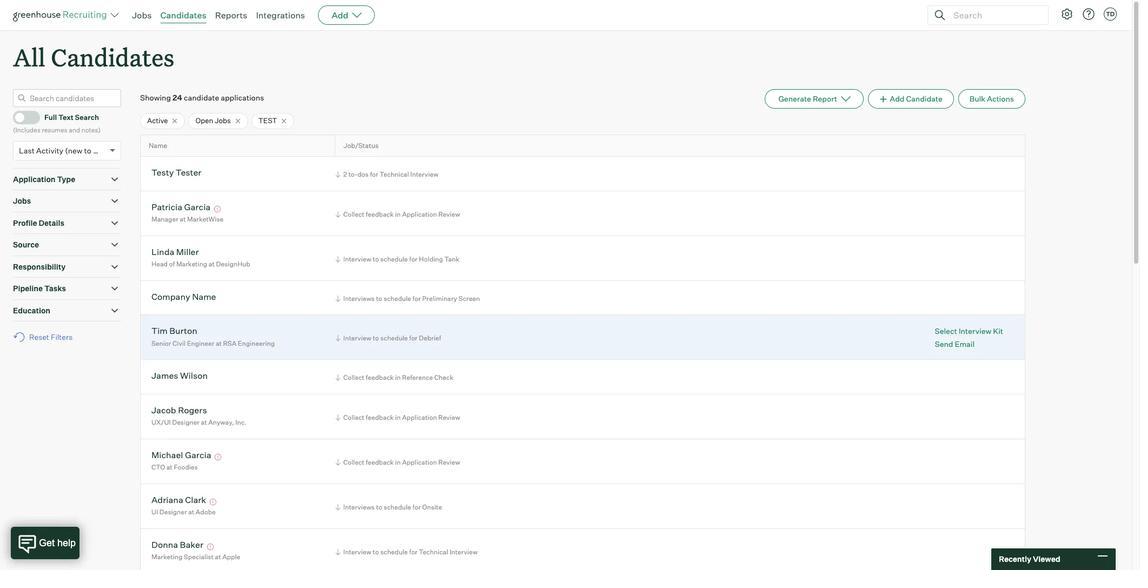 Task type: vqa. For each thing, say whether or not it's contained in the screenshot.
fourth feedback from the bottom
yes



Task type: describe. For each thing, give the bounding box(es) containing it.
recently viewed
[[999, 555, 1061, 564]]

last activity (new to old) option
[[19, 146, 107, 155]]

application type
[[13, 175, 75, 184]]

24
[[173, 93, 182, 102]]

collect feedback in application review link for patricia garcia
[[334, 209, 463, 219]]

add for add
[[332, 10, 349, 21]]

interview inside 2 to-dos for technical interview link
[[410, 171, 439, 179]]

application for ux/ui designer at anyway, inc.
[[402, 414, 437, 422]]

jobs link
[[132, 10, 152, 21]]

tim burton link
[[151, 326, 197, 338]]

select interview kit send email
[[935, 327, 1004, 349]]

collect for cto at foodies
[[343, 459, 365, 467]]

ui
[[151, 509, 158, 517]]

td button
[[1104, 8, 1117, 21]]

interviews to schedule for onsite link
[[334, 502, 445, 513]]

interview inside "interview to schedule for debrief" link
[[343, 334, 371, 343]]

showing
[[140, 93, 171, 102]]

tim burton senior civil engineer at rsa engineering
[[151, 326, 275, 348]]

engineering
[[238, 340, 275, 348]]

tim
[[151, 326, 168, 337]]

for for interview to schedule for holding tank
[[409, 255, 418, 263]]

collect feedback in reference check link
[[334, 373, 456, 383]]

candidate reports are now available! apply filters and select "view in app" element
[[765, 89, 864, 109]]

foodies
[[174, 464, 198, 472]]

integrations link
[[256, 10, 305, 21]]

burton
[[170, 326, 197, 337]]

collect for manager at marketwise
[[343, 210, 365, 218]]

designhub
[[216, 260, 250, 269]]

adriana clark link
[[151, 495, 206, 507]]

reset filters button
[[13, 327, 78, 347]]

profile
[[13, 218, 37, 228]]

to left old)
[[84, 146, 91, 155]]

schedule for holding
[[380, 255, 408, 263]]

engineer
[[187, 340, 214, 348]]

donna
[[151, 540, 178, 551]]

linda
[[151, 247, 174, 257]]

search
[[75, 113, 99, 122]]

0 vertical spatial jobs
[[132, 10, 152, 21]]

open jobs
[[196, 116, 231, 125]]

at inside jacob rogers ux/ui designer at anyway, inc.
[[201, 419, 207, 427]]

james wilson
[[151, 371, 208, 382]]

patricia
[[151, 202, 182, 213]]

pipeline tasks
[[13, 284, 66, 293]]

garcia for michael garcia
[[185, 450, 211, 461]]

full
[[44, 113, 57, 122]]

interviews for interviews to schedule for onsite
[[343, 504, 375, 512]]

collect feedback in reference check
[[343, 374, 454, 382]]

schedule for preliminary
[[384, 295, 411, 303]]

notes)
[[81, 126, 101, 134]]

add button
[[318, 5, 375, 25]]

showing 24 candidate applications
[[140, 93, 264, 102]]

last activity (new to old)
[[19, 146, 107, 155]]

email
[[955, 339, 975, 349]]

at down clark
[[188, 509, 194, 517]]

feedback for cto at foodies
[[366, 459, 394, 467]]

garcia for patricia garcia
[[184, 202, 211, 213]]

adriana clark has been in onsite for more than 21 days image
[[208, 499, 218, 506]]

of
[[169, 260, 175, 269]]

checkmark image
[[18, 113, 26, 121]]

company name
[[151, 292, 216, 302]]

collect feedback in application review link for michael garcia
[[334, 458, 463, 468]]

to for interview to schedule for holding tank
[[373, 255, 379, 263]]

send
[[935, 339, 953, 349]]

add candidate
[[890, 94, 943, 103]]

resumes
[[42, 126, 67, 134]]

testy tester link
[[151, 167, 202, 180]]

configure image
[[1061, 8, 1074, 21]]

adriana
[[151, 495, 183, 506]]

interview inside interview to schedule for holding tank link
[[343, 255, 371, 263]]

test
[[258, 116, 277, 125]]

2 to-dos for technical interview
[[343, 171, 439, 179]]

patricia garcia has been in application review for more than 5 days image
[[212, 206, 222, 213]]

at down donna baker has been in technical interview for more than 14 days image
[[215, 554, 221, 562]]

bulk
[[970, 94, 986, 103]]

specialist
[[184, 554, 214, 562]]

michael garcia
[[151, 450, 211, 461]]

last
[[19, 146, 35, 155]]

integrations
[[256, 10, 305, 21]]

michael garcia has been in application review for more than 5 days image
[[213, 454, 223, 461]]

manager at marketwise
[[151, 216, 224, 224]]

td
[[1106, 10, 1115, 18]]

patricia garcia
[[151, 202, 211, 213]]

for for interview to schedule for technical interview
[[409, 548, 418, 557]]

adriana clark
[[151, 495, 206, 506]]

for for interview to schedule for debrief
[[409, 334, 418, 343]]

2 feedback from the top
[[366, 374, 394, 382]]

interview to schedule for debrief
[[343, 334, 441, 343]]

(new
[[65, 146, 83, 155]]

apple
[[222, 554, 240, 562]]

interview to schedule for debrief link
[[334, 333, 444, 344]]

collect feedback in application review for michael garcia
[[343, 459, 460, 467]]

technical for schedule
[[419, 548, 448, 557]]

open
[[196, 116, 213, 125]]

2 vertical spatial jobs
[[13, 196, 31, 206]]

schedule for onsite
[[384, 504, 411, 512]]

feedback for manager at marketwise
[[366, 210, 394, 218]]

tasks
[[44, 284, 66, 293]]

inc.
[[236, 419, 247, 427]]

james wilson link
[[151, 371, 208, 383]]

2 collect feedback in application review link from the top
[[334, 413, 463, 423]]

type
[[57, 175, 75, 184]]

recently
[[999, 555, 1032, 564]]

(includes
[[13, 126, 40, 134]]

at down patricia garcia link
[[180, 216, 186, 224]]

generate
[[779, 94, 811, 103]]

jacob rogers ux/ui designer at anyway, inc.
[[151, 405, 247, 427]]

for for interviews to schedule for preliminary screen
[[413, 295, 421, 303]]

rogers
[[178, 405, 207, 416]]

company name link
[[151, 292, 216, 304]]

at right cto
[[166, 464, 172, 472]]

screen
[[459, 295, 480, 303]]

actions
[[987, 94, 1014, 103]]

reports
[[215, 10, 247, 21]]



Task type: locate. For each thing, give the bounding box(es) containing it.
to for interviews to schedule for preliminary screen
[[376, 295, 382, 303]]

name down the active
[[149, 142, 167, 150]]

schedule
[[380, 255, 408, 263], [384, 295, 411, 303], [380, 334, 408, 343], [384, 504, 411, 512], [380, 548, 408, 557]]

marketing
[[176, 260, 207, 269], [151, 554, 182, 562]]

generate report button
[[765, 89, 864, 109]]

collect feedback in application review down the collect feedback in reference check
[[343, 414, 460, 422]]

filters
[[51, 333, 73, 342]]

garcia up the marketwise
[[184, 202, 211, 213]]

interviews for interviews to schedule for preliminary screen
[[343, 295, 375, 303]]

feedback left reference
[[366, 374, 394, 382]]

senior
[[151, 340, 171, 348]]

0 vertical spatial technical
[[380, 171, 409, 179]]

debrief
[[419, 334, 441, 343]]

application up the 'onsite'
[[402, 459, 437, 467]]

4 in from the top
[[395, 459, 401, 467]]

candidate
[[184, 93, 219, 102]]

review for michael garcia
[[438, 459, 460, 467]]

0 vertical spatial interviews
[[343, 295, 375, 303]]

schedule down interview to schedule for holding tank link
[[384, 295, 411, 303]]

michael
[[151, 450, 183, 461]]

marketwise
[[187, 216, 224, 224]]

collect feedback in application review for patricia garcia
[[343, 210, 460, 218]]

rsa
[[223, 340, 237, 348]]

civil
[[173, 340, 186, 348]]

feedback for ux/ui designer at anyway, inc.
[[366, 414, 394, 422]]

application for manager at marketwise
[[402, 210, 437, 218]]

in down the collect feedback in reference check
[[395, 414, 401, 422]]

3 feedback from the top
[[366, 414, 394, 422]]

for for interviews to schedule for onsite
[[413, 504, 421, 512]]

feedback down "collect feedback in reference check" link
[[366, 414, 394, 422]]

candidates right jobs link
[[160, 10, 206, 21]]

greenhouse recruiting image
[[13, 9, 110, 22]]

0 vertical spatial candidates
[[160, 10, 206, 21]]

1 horizontal spatial technical
[[419, 548, 448, 557]]

tank
[[445, 255, 460, 263]]

marketing down miller
[[176, 260, 207, 269]]

linda miller link
[[151, 247, 199, 259]]

1 vertical spatial jobs
[[215, 116, 231, 125]]

3 collect feedback in application review link from the top
[[334, 458, 463, 468]]

to down interviews to schedule for onsite link
[[373, 548, 379, 557]]

2 collect from the top
[[343, 374, 365, 382]]

interviews to schedule for preliminary screen link
[[334, 294, 483, 304]]

3 review from the top
[[438, 459, 460, 467]]

add inside popup button
[[332, 10, 349, 21]]

application
[[13, 175, 55, 184], [402, 210, 437, 218], [402, 414, 437, 422], [402, 459, 437, 467]]

schedule left the 'onsite'
[[384, 504, 411, 512]]

1 collect feedback in application review link from the top
[[334, 209, 463, 219]]

in up the interviews to schedule for onsite
[[395, 459, 401, 467]]

donna baker
[[151, 540, 203, 551]]

1 feedback from the top
[[366, 210, 394, 218]]

1 in from the top
[[395, 210, 401, 218]]

1 vertical spatial technical
[[419, 548, 448, 557]]

0 vertical spatial collect feedback in application review link
[[334, 209, 463, 219]]

0 vertical spatial garcia
[[184, 202, 211, 213]]

3 collect from the top
[[343, 414, 365, 422]]

in for cto at foodies
[[395, 459, 401, 467]]

schedule left debrief
[[380, 334, 408, 343]]

marketing inside linda miller head of marketing at designhub
[[176, 260, 207, 269]]

1 horizontal spatial add
[[890, 94, 905, 103]]

0 vertical spatial collect feedback in application review
[[343, 210, 460, 218]]

1 review from the top
[[438, 210, 460, 218]]

to up interviews to schedule for preliminary screen link
[[373, 255, 379, 263]]

bulk actions link
[[959, 89, 1026, 109]]

0 horizontal spatial technical
[[380, 171, 409, 179]]

feedback up interviews to schedule for onsite link
[[366, 459, 394, 467]]

to for interview to schedule for technical interview
[[373, 548, 379, 557]]

reference
[[402, 374, 433, 382]]

2 collect feedback in application review from the top
[[343, 414, 460, 422]]

review down check
[[438, 414, 460, 422]]

to for interview to schedule for debrief
[[373, 334, 379, 343]]

1 vertical spatial name
[[192, 292, 216, 302]]

marketing specialist at apple
[[151, 554, 240, 562]]

1 vertical spatial designer
[[159, 509, 187, 517]]

application down reference
[[402, 414, 437, 422]]

cto
[[151, 464, 165, 472]]

to up "interview to schedule for debrief" link
[[376, 295, 382, 303]]

collect feedback in application review
[[343, 210, 460, 218], [343, 414, 460, 422], [343, 459, 460, 467]]

1 vertical spatial candidates
[[51, 41, 174, 73]]

for
[[370, 171, 378, 179], [409, 255, 418, 263], [413, 295, 421, 303], [409, 334, 418, 343], [413, 504, 421, 512], [409, 548, 418, 557]]

reset filters
[[29, 333, 73, 342]]

in left reference
[[395, 374, 401, 382]]

at down rogers at the bottom of the page
[[201, 419, 207, 427]]

for left preliminary
[[413, 295, 421, 303]]

all candidates
[[13, 41, 174, 73]]

dos
[[358, 171, 369, 179]]

activity
[[36, 146, 63, 155]]

0 vertical spatial add
[[332, 10, 349, 21]]

for right dos
[[370, 171, 378, 179]]

1 vertical spatial marketing
[[151, 554, 182, 562]]

all
[[13, 41, 45, 73]]

for left the 'onsite'
[[413, 504, 421, 512]]

garcia up foodies on the bottom left of the page
[[185, 450, 211, 461]]

application down last
[[13, 175, 55, 184]]

select
[[935, 327, 957, 336]]

for left holding
[[409, 255, 418, 263]]

review
[[438, 210, 460, 218], [438, 414, 460, 422], [438, 459, 460, 467]]

1 horizontal spatial jobs
[[132, 10, 152, 21]]

schedule left holding
[[380, 255, 408, 263]]

jobs left candidates link
[[132, 10, 152, 21]]

bulk actions
[[970, 94, 1014, 103]]

testy tester
[[151, 167, 202, 178]]

head
[[151, 260, 168, 269]]

designer down adriana clark link
[[159, 509, 187, 517]]

1 vertical spatial garcia
[[185, 450, 211, 461]]

james
[[151, 371, 178, 382]]

2 vertical spatial collect feedback in application review link
[[334, 458, 463, 468]]

2 review from the top
[[438, 414, 460, 422]]

to up interview to schedule for technical interview link
[[376, 504, 382, 512]]

designer
[[172, 419, 200, 427], [159, 509, 187, 517]]

select interview kit link
[[935, 326, 1004, 337]]

Search text field
[[951, 7, 1039, 23]]

designer down jacob rogers link
[[172, 419, 200, 427]]

michael garcia link
[[151, 450, 211, 463]]

text
[[58, 113, 74, 122]]

0 vertical spatial marketing
[[176, 260, 207, 269]]

1 vertical spatial add
[[890, 94, 905, 103]]

collect feedback in application review link down the collect feedback in reference check
[[334, 413, 463, 423]]

collect
[[343, 210, 365, 218], [343, 374, 365, 382], [343, 414, 365, 422], [343, 459, 365, 467]]

wilson
[[180, 371, 208, 382]]

1 vertical spatial review
[[438, 414, 460, 422]]

2 in from the top
[[395, 374, 401, 382]]

to-
[[348, 171, 358, 179]]

schedule for debrief
[[380, 334, 408, 343]]

add candidate link
[[868, 89, 954, 109]]

clark
[[185, 495, 206, 506]]

name right company
[[192, 292, 216, 302]]

jobs up profile
[[13, 196, 31, 206]]

job/status
[[344, 142, 379, 150]]

collect for ux/ui designer at anyway, inc.
[[343, 414, 365, 422]]

jacob
[[151, 405, 176, 416]]

to
[[84, 146, 91, 155], [373, 255, 379, 263], [376, 295, 382, 303], [373, 334, 379, 343], [376, 504, 382, 512], [373, 548, 379, 557]]

at left rsa
[[216, 340, 222, 348]]

ux/ui
[[151, 419, 171, 427]]

interview inside select interview kit send email
[[959, 327, 992, 336]]

feedback
[[366, 210, 394, 218], [366, 374, 394, 382], [366, 414, 394, 422], [366, 459, 394, 467]]

testy
[[151, 167, 174, 178]]

0 vertical spatial designer
[[172, 419, 200, 427]]

linda miller head of marketing at designhub
[[151, 247, 250, 269]]

at inside linda miller head of marketing at designhub
[[209, 260, 215, 269]]

technical right dos
[[380, 171, 409, 179]]

2 vertical spatial review
[[438, 459, 460, 467]]

jobs right open
[[215, 116, 231, 125]]

full text search (includes resumes and notes)
[[13, 113, 101, 134]]

collect feedback in application review up the interviews to schedule for onsite
[[343, 459, 460, 467]]

marketing down donna
[[151, 554, 182, 562]]

at left designhub
[[209, 260, 215, 269]]

in down 2 to-dos for technical interview
[[395, 210, 401, 218]]

2 interviews from the top
[[343, 504, 375, 512]]

responsibility
[[13, 262, 66, 271]]

application for cto at foodies
[[402, 459, 437, 467]]

company
[[151, 292, 190, 302]]

1 vertical spatial interviews
[[343, 504, 375, 512]]

miller
[[176, 247, 199, 257]]

in for manager at marketwise
[[395, 210, 401, 218]]

adobe
[[196, 509, 216, 517]]

4 feedback from the top
[[366, 459, 394, 467]]

interviews to schedule for onsite
[[343, 504, 442, 512]]

schedule for technical
[[380, 548, 408, 557]]

4 collect from the top
[[343, 459, 365, 467]]

0 horizontal spatial name
[[149, 142, 167, 150]]

for for 2 to-dos for technical interview
[[370, 171, 378, 179]]

3 collect feedback in application review from the top
[[343, 459, 460, 467]]

td button
[[1102, 5, 1119, 23]]

1 interviews from the top
[[343, 295, 375, 303]]

interview to schedule for holding tank link
[[334, 254, 462, 264]]

interviews
[[343, 295, 375, 303], [343, 504, 375, 512]]

technical for dos
[[380, 171, 409, 179]]

1 horizontal spatial name
[[192, 292, 216, 302]]

review up tank
[[438, 210, 460, 218]]

interview to schedule for technical interview link
[[334, 547, 481, 558]]

1 collect feedback in application review from the top
[[343, 210, 460, 218]]

review up the 'onsite'
[[438, 459, 460, 467]]

candidates link
[[160, 10, 206, 21]]

0 horizontal spatial jobs
[[13, 196, 31, 206]]

designer inside jacob rogers ux/ui designer at anyway, inc.
[[172, 419, 200, 427]]

in for ux/ui designer at anyway, inc.
[[395, 414, 401, 422]]

to up "collect feedback in reference check" link
[[373, 334, 379, 343]]

application up holding
[[402, 210, 437, 218]]

donna baker link
[[151, 540, 203, 552]]

2 vertical spatial collect feedback in application review
[[343, 459, 460, 467]]

candidates down jobs link
[[51, 41, 174, 73]]

preliminary
[[422, 295, 457, 303]]

technical
[[380, 171, 409, 179], [419, 548, 448, 557]]

1 collect from the top
[[343, 210, 365, 218]]

0 horizontal spatial add
[[332, 10, 349, 21]]

Search candidates field
[[13, 89, 121, 107]]

source
[[13, 240, 39, 250]]

collect feedback in application review link up the interviews to schedule for onsite
[[334, 458, 463, 468]]

3 in from the top
[[395, 414, 401, 422]]

technical down the 'onsite'
[[419, 548, 448, 557]]

2 horizontal spatial jobs
[[215, 116, 231, 125]]

jacob rogers link
[[151, 405, 207, 418]]

check
[[434, 374, 454, 382]]

collect feedback in application review link down 2 to-dos for technical interview
[[334, 209, 463, 219]]

add for add candidate
[[890, 94, 905, 103]]

0 vertical spatial name
[[149, 142, 167, 150]]

at inside tim burton senior civil engineer at rsa engineering
[[216, 340, 222, 348]]

1 vertical spatial collect feedback in application review link
[[334, 413, 463, 423]]

donna baker has been in technical interview for more than 14 days image
[[205, 544, 215, 551]]

schedule down the interviews to schedule for onsite
[[380, 548, 408, 557]]

0 vertical spatial review
[[438, 210, 460, 218]]

patricia garcia link
[[151, 202, 211, 214]]

collect feedback in application review down 2 to-dos for technical interview
[[343, 210, 460, 218]]

old)
[[93, 146, 107, 155]]

onsite
[[422, 504, 442, 512]]

pipeline
[[13, 284, 43, 293]]

active
[[147, 116, 168, 125]]

for left debrief
[[409, 334, 418, 343]]

for down the interviews to schedule for onsite
[[409, 548, 418, 557]]

1 vertical spatial collect feedback in application review
[[343, 414, 460, 422]]

to for interviews to schedule for onsite
[[376, 504, 382, 512]]

feedback down 2 to-dos for technical interview link
[[366, 210, 394, 218]]

review for patricia garcia
[[438, 210, 460, 218]]



